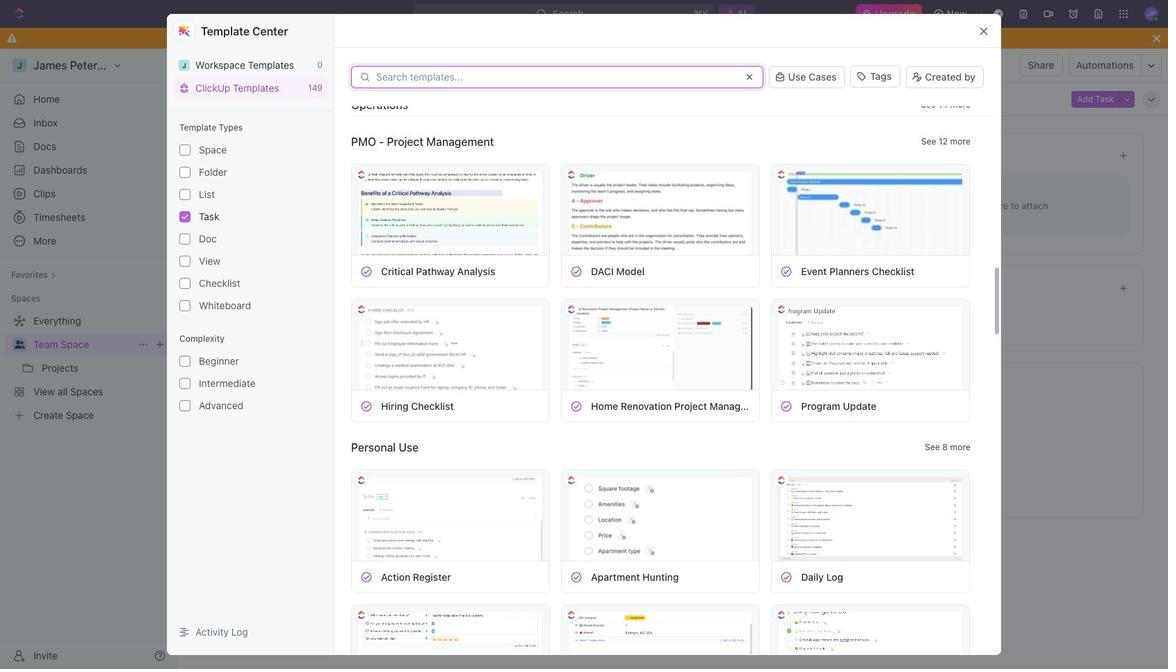 Task type: describe. For each thing, give the bounding box(es) containing it.
user group image
[[190, 62, 199, 69]]

no lists icon. image
[[641, 397, 697, 453]]

james peterson's workspace, , element
[[179, 59, 190, 71]]

sidebar navigation
[[0, 49, 177, 670]]

user group image
[[14, 341, 25, 349]]



Task type: locate. For each thing, give the bounding box(es) containing it.
tree
[[6, 310, 171, 427]]

None checkbox
[[179, 167, 191, 178], [179, 278, 191, 289], [179, 300, 191, 312], [179, 378, 191, 389], [179, 401, 191, 412], [179, 167, 191, 178], [179, 278, 191, 289], [179, 300, 191, 312], [179, 378, 191, 389], [179, 401, 191, 412]]

task template element
[[360, 94, 373, 107], [570, 94, 583, 107], [360, 265, 373, 278], [570, 265, 583, 278], [780, 265, 793, 278], [360, 400, 373, 413], [570, 400, 583, 413], [780, 400, 793, 413], [360, 571, 373, 584], [570, 571, 583, 584], [780, 571, 793, 584]]

Search templates... text field
[[376, 72, 735, 83]]

no most used docs image
[[641, 164, 697, 220]]

task template image
[[570, 265, 583, 278], [360, 400, 373, 413], [570, 400, 583, 413], [780, 400, 793, 413], [780, 571, 793, 584]]

tree inside sidebar 'navigation'
[[6, 310, 171, 427]]

None checkbox
[[179, 145, 191, 156], [179, 189, 191, 200], [179, 211, 191, 223], [179, 234, 191, 245], [179, 256, 191, 267], [179, 356, 191, 367], [179, 145, 191, 156], [179, 189, 191, 200], [179, 211, 191, 223], [179, 234, 191, 245], [179, 256, 191, 267], [179, 356, 191, 367]]

task template image
[[360, 94, 373, 107], [570, 94, 583, 107], [360, 265, 373, 278], [780, 265, 793, 278], [360, 571, 373, 584], [570, 571, 583, 584]]



Task type: vqa. For each thing, say whether or not it's contained in the screenshot.
checkbox
yes



